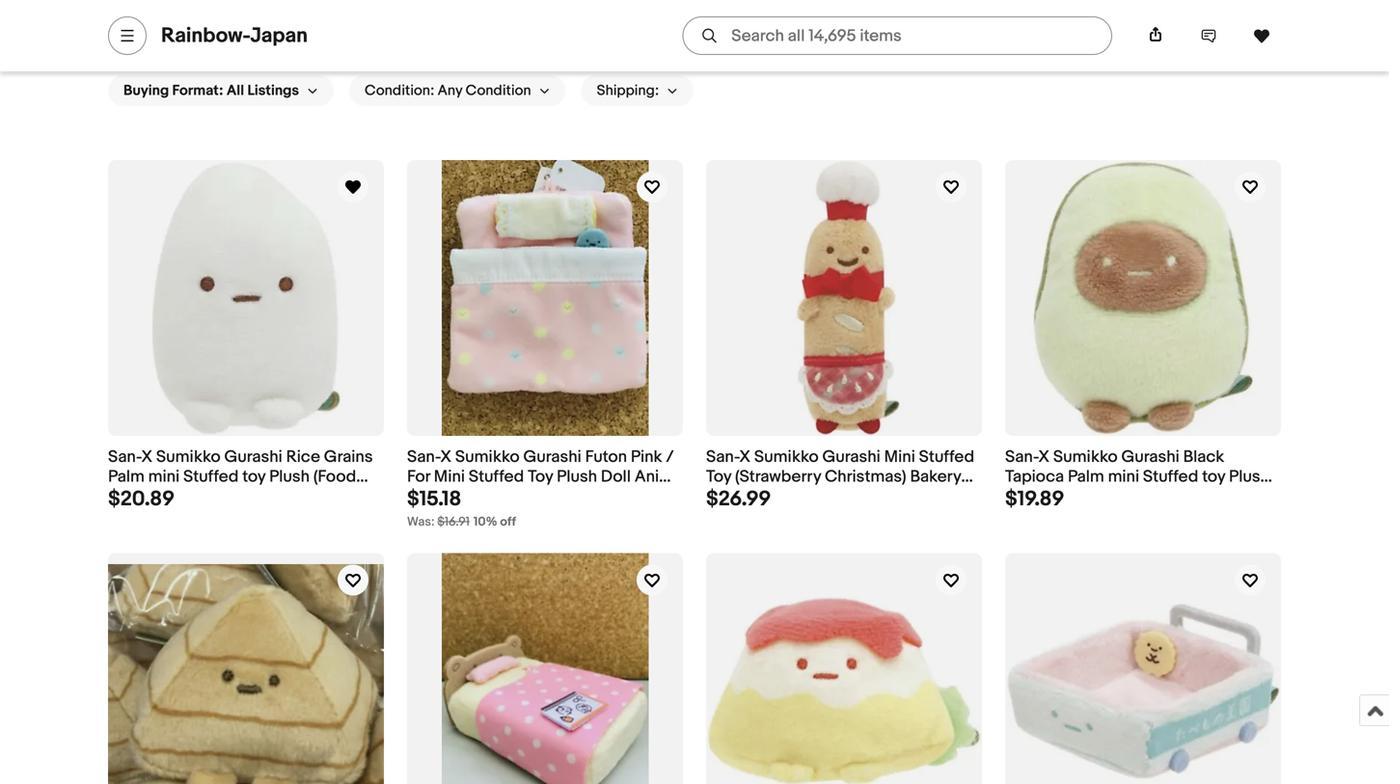 Task type: locate. For each thing, give the bounding box(es) containing it.
san-x sumikko gurashi mini stuffed toy sunayama sand mountain plush doll new : quick view image
[[108, 564, 384, 784]]

2 x from the left
[[440, 447, 451, 467]]

1 x from the left
[[141, 447, 152, 467]]

stuffed right kingdom)
[[183, 467, 239, 487]]

san- inside san-x sumikko gurashi  futon pink / for mini stuffed toy plush doll anime new
[[407, 447, 440, 467]]

x up kingdom)
[[141, 447, 152, 467]]

san- up manager
[[706, 447, 739, 467]]

new right kingdom
[[1119, 487, 1152, 507]]

new right kingdom)
[[184, 487, 217, 507]]

1 horizontal spatial plush
[[557, 467, 597, 487]]

tapioca
[[1005, 467, 1064, 487]]

san-x sumikko gurashi rice grains palm mini stuffed toy plush (food kingdom) new
[[108, 447, 373, 507]]

1 sumikko from the left
[[156, 447, 221, 467]]

4 sumikko from the left
[[1053, 447, 1118, 467]]

x up the $19.89
[[1038, 447, 1050, 467]]

san- inside san-x sumikko gurashi rice grains palm mini stuffed toy plush (food kingdom) new
[[108, 447, 141, 467]]

$16.91
[[437, 515, 470, 530]]

1 san- from the left
[[108, 447, 141, 467]]

palm inside san-x sumikko gurashi rice grains palm mini stuffed toy plush (food kingdom) new
[[108, 467, 145, 487]]

sumikko up manager
[[754, 447, 819, 467]]

gurashi for $26.99
[[822, 447, 881, 467]]

sumikko up kingdom
[[1053, 447, 1118, 467]]

2 sumikko from the left
[[455, 447, 520, 467]]

new
[[184, 487, 217, 507], [407, 487, 440, 507], [775, 487, 809, 507], [1119, 487, 1152, 507]]

mini
[[884, 447, 915, 467], [434, 467, 465, 487]]

san- for $26.99
[[706, 447, 739, 467]]

sumikko inside san-x sumikko gurashi rice grains palm mini stuffed toy plush (food kingdom) new
[[156, 447, 221, 467]]

mini
[[148, 467, 180, 487], [1108, 467, 1139, 487]]

x inside san-x sumikko gurashi black tapioca palm mini stuffed toy plush food kingdom new
[[1038, 447, 1050, 467]]

4 x from the left
[[1038, 447, 1050, 467]]

x up manager
[[739, 447, 751, 467]]

black
[[1183, 447, 1224, 467]]

all inside popup button
[[227, 82, 244, 99]]

4 gurashi from the left
[[1121, 447, 1180, 467]]

stuffed right christmas)
[[919, 447, 974, 467]]

san- inside san-x sumikko gurashi mini stuffed toy (strawberry christmas) bakery manager new
[[706, 447, 739, 467]]

0 horizontal spatial plush
[[269, 467, 310, 487]]

1 palm from the left
[[108, 467, 145, 487]]

mini inside san-x sumikko gurashi rice grains palm mini stuffed toy plush (food kingdom) new
[[148, 467, 180, 487]]

bakery
[[910, 467, 961, 487]]

1 toy from the left
[[242, 467, 266, 487]]

grains
[[324, 447, 373, 467]]

all left items
[[108, 22, 138, 52]]

san-x sumikko gurashi mini stuffed toy (strawberry christmas) bakery manager new button
[[706, 447, 982, 507]]

1 horizontal spatial toy
[[1202, 467, 1225, 487]]

gurashi left 'black'
[[1121, 447, 1180, 467]]

plush left (food at bottom left
[[269, 467, 310, 487]]

plush for $19.89
[[1229, 467, 1269, 487]]

gurashi inside san-x sumikko gurashi black tapioca palm mini stuffed toy plush food kingdom new
[[1121, 447, 1180, 467]]

x for $20.89
[[141, 447, 152, 467]]

1 horizontal spatial toy
[[706, 467, 731, 487]]

rainbow-japan
[[161, 23, 308, 48]]

2 toy from the left
[[706, 467, 731, 487]]

san-x sumikko gurashi  futon pink / for mini stuffed toy plush doll anime new
[[407, 447, 683, 507]]

stuffed inside san-x sumikko gurashi black tapioca palm mini stuffed toy plush food kingdom new
[[1143, 467, 1199, 487]]

3 new from the left
[[775, 487, 809, 507]]

san- up kingdom)
[[108, 447, 141, 467]]

san- up the $15.18
[[407, 447, 440, 467]]

0 horizontal spatial palm
[[108, 467, 145, 487]]

plush left doll
[[557, 467, 597, 487]]

sumikko
[[156, 447, 221, 467], [455, 447, 520, 467], [754, 447, 819, 467], [1053, 447, 1118, 467]]

toy
[[528, 467, 553, 487], [706, 467, 731, 487]]

4 san- from the left
[[1005, 447, 1038, 467]]

1 horizontal spatial all
[[227, 82, 244, 99]]

3 sumikko from the left
[[754, 447, 819, 467]]

mini for $20.89
[[148, 467, 180, 487]]

new inside san-x sumikko gurashi  futon pink / for mini stuffed toy plush doll anime new
[[407, 487, 440, 507]]

buying format: all listings
[[123, 82, 299, 99]]

toy inside san-x sumikko gurashi black tapioca palm mini stuffed toy plush food kingdom new
[[1202, 467, 1225, 487]]

2 palm from the left
[[1068, 467, 1104, 487]]

san-x sumikko gurashi mini stuffed toy (strawberry christmas) bakery manager new : quick view image
[[706, 160, 982, 436]]

plush
[[269, 467, 310, 487], [557, 467, 597, 487], [1229, 467, 1269, 487]]

shipping: button
[[581, 75, 694, 106]]

gurashi inside san-x sumikko gurashi mini stuffed toy (strawberry christmas) bakery manager new
[[822, 447, 881, 467]]

sumikko up kingdom)
[[156, 447, 221, 467]]

4 new from the left
[[1119, 487, 1152, 507]]

rainbow-
[[161, 23, 250, 48]]

all
[[108, 22, 138, 52], [227, 82, 244, 99]]

2 san- from the left
[[407, 447, 440, 467]]

0 horizontal spatial toy
[[528, 467, 553, 487]]

sort:
[[1114, 31, 1144, 48]]

any
[[438, 82, 462, 99]]

1 horizontal spatial palm
[[1068, 467, 1104, 487]]

sumikko inside san-x sumikko gurashi black tapioca palm mini stuffed toy plush food kingdom new
[[1053, 447, 1118, 467]]

toy inside san-x sumikko gurashi  futon pink / for mini stuffed toy plush doll anime new
[[528, 467, 553, 487]]

stuffed inside san-x sumikko gurashi mini stuffed toy (strawberry christmas) bakery manager new
[[919, 447, 974, 467]]

3 gurashi from the left
[[822, 447, 881, 467]]

buying format: all listings button
[[108, 75, 334, 106]]

shipping:
[[597, 82, 659, 99]]

1 horizontal spatial mini
[[884, 447, 915, 467]]

3 san- from the left
[[706, 447, 739, 467]]

1 toy from the left
[[528, 467, 553, 487]]

palm
[[108, 467, 145, 487], [1068, 467, 1104, 487]]

2 toy from the left
[[1202, 467, 1225, 487]]

new right manager
[[775, 487, 809, 507]]

plush inside san-x sumikko gurashi rice grains palm mini stuffed toy plush (food kingdom) new
[[269, 467, 310, 487]]

gurashi inside san-x sumikko gurashi rice grains palm mini stuffed toy plush (food kingdom) new
[[224, 447, 282, 467]]

3 x from the left
[[739, 447, 751, 467]]

san-x sumikko gurashi mini stuffed toy (strawberry christmas) bakery manager new
[[706, 447, 974, 507]]

san- inside san-x sumikko gurashi black tapioca palm mini stuffed toy plush food kingdom new
[[1005, 447, 1038, 467]]

new up was:
[[407, 487, 440, 507]]

rainbow-japan link
[[161, 23, 308, 48]]

sumikko for $26.99
[[754, 447, 819, 467]]

mini inside san-x sumikko gurashi black tapioca palm mini stuffed toy plush food kingdom new
[[1108, 467, 1139, 487]]

stuffed inside san-x sumikko gurashi  futon pink / for mini stuffed toy plush doll anime new
[[469, 467, 524, 487]]

new inside san-x sumikko gurashi black tapioca palm mini stuffed toy plush food kingdom new
[[1119, 487, 1152, 507]]

x
[[141, 447, 152, 467], [440, 447, 451, 467], [739, 447, 751, 467], [1038, 447, 1050, 467]]

futon
[[585, 447, 627, 467]]

stuffed right kingdom
[[1143, 467, 1199, 487]]

japan
[[250, 23, 308, 48]]

gurashi for $20.89
[[224, 447, 282, 467]]

2 gurashi from the left
[[523, 447, 581, 467]]

2 horizontal spatial plush
[[1229, 467, 1269, 487]]

condition
[[466, 82, 531, 99]]

1 gurashi from the left
[[224, 447, 282, 467]]

x inside san-x sumikko gurashi rice grains palm mini stuffed toy plush (food kingdom) new
[[141, 447, 152, 467]]

stuffed
[[919, 447, 974, 467], [183, 467, 239, 487], [469, 467, 524, 487], [1143, 467, 1199, 487]]

manager
[[706, 487, 772, 507]]

0 horizontal spatial all
[[108, 22, 138, 52]]

x inside san-x sumikko gurashi mini stuffed toy (strawberry christmas) bakery manager new
[[739, 447, 751, 467]]

palm inside san-x sumikko gurashi black tapioca palm mini stuffed toy plush food kingdom new
[[1068, 467, 1104, 487]]

toy right '/'
[[706, 467, 731, 487]]

food
[[1005, 487, 1044, 507]]

0 horizontal spatial mini
[[434, 467, 465, 487]]

toy
[[242, 467, 266, 487], [1202, 467, 1225, 487]]

doll
[[601, 467, 631, 487]]

3 plush from the left
[[1229, 467, 1269, 487]]

toy inside san-x sumikko gurashi rice grains palm mini stuffed toy plush (food kingdom) new
[[242, 467, 266, 487]]

toy left "futon"
[[528, 467, 553, 487]]

1 horizontal spatial mini
[[1108, 467, 1139, 487]]

2 mini from the left
[[1108, 467, 1139, 487]]

1 vertical spatial all
[[227, 82, 244, 99]]

gurashi inside san-x sumikko gurashi  futon pink / for mini stuffed toy plush doll anime new
[[523, 447, 581, 467]]

2 plush from the left
[[557, 467, 597, 487]]

buying
[[123, 82, 169, 99]]

2 new from the left
[[407, 487, 440, 507]]

sumikko inside san-x sumikko gurashi mini stuffed toy (strawberry christmas) bakery manager new
[[754, 447, 819, 467]]

mini for $19.89
[[1108, 467, 1139, 487]]

san- up food
[[1005, 447, 1038, 467]]

0 horizontal spatial toy
[[242, 467, 266, 487]]

x right for
[[440, 447, 451, 467]]

gurashi right (strawberry
[[822, 447, 881, 467]]

condition: any condition button
[[349, 75, 566, 106]]

gurashi left "futon"
[[523, 447, 581, 467]]

1 new from the left
[[184, 487, 217, 507]]

saved seller rainbow-japan image
[[1253, 27, 1271, 44]]

stuffed up '10%'
[[469, 467, 524, 487]]

rice
[[286, 447, 320, 467]]

gurashi left rice
[[224, 447, 282, 467]]

condition:
[[365, 82, 434, 99]]

0 horizontal spatial mini
[[148, 467, 180, 487]]

1 mini from the left
[[148, 467, 180, 487]]

gurashi
[[224, 447, 282, 467], [523, 447, 581, 467], [822, 447, 881, 467], [1121, 447, 1180, 467]]

1 plush from the left
[[269, 467, 310, 487]]

plush inside san-x sumikko gurashi black tapioca palm mini stuffed toy plush food kingdom new
[[1229, 467, 1269, 487]]

sumikko up the "$15.18 was: $16.91 10% off"
[[455, 447, 520, 467]]

all right format:
[[227, 82, 244, 99]]

plush right 'black'
[[1229, 467, 1269, 487]]

san-
[[108, 447, 141, 467], [407, 447, 440, 467], [706, 447, 739, 467], [1005, 447, 1038, 467]]



Task type: describe. For each thing, give the bounding box(es) containing it.
san-x sumikko gurashi mt. omelette rice palm mini stuffed toy plush limited doll : quick view image
[[706, 553, 982, 784]]

$26.99
[[706, 487, 771, 512]]

palm for $20.89
[[108, 467, 145, 487]]

(food
[[313, 467, 356, 487]]

kingdom)
[[108, 487, 180, 507]]

san-x sumikko gurashi rice grains palm mini stuffed toy plush (food kingdom) new button
[[108, 447, 384, 507]]

gurashi for $19.89
[[1121, 447, 1180, 467]]

off
[[500, 515, 516, 530]]

toy inside san-x sumikko gurashi mini stuffed toy (strawberry christmas) bakery manager new
[[706, 467, 731, 487]]

san-x sumikko gurashi shipping cart palm mini stuffed toy plush limited doll new : quick view image
[[1005, 553, 1281, 784]]

$15.18 was: $16.91 10% off
[[407, 487, 516, 530]]

stuffed inside san-x sumikko gurashi rice grains palm mini stuffed toy plush (food kingdom) new
[[183, 467, 239, 487]]

10%
[[474, 515, 497, 530]]

new inside san-x sumikko gurashi rice grains palm mini stuffed toy plush (food kingdom) new
[[184, 487, 217, 507]]

condition: any condition
[[365, 82, 531, 99]]

plush inside san-x sumikko gurashi  futon pink / for mini stuffed toy plush doll anime new
[[557, 467, 597, 487]]

pink
[[631, 447, 662, 467]]

plush for $20.89
[[269, 467, 310, 487]]

sumikko inside san-x sumikko gurashi  futon pink / for mini stuffed toy plush doll anime new
[[455, 447, 520, 467]]

san- for $19.89
[[1005, 447, 1038, 467]]

was:
[[407, 515, 435, 530]]

(strawberry
[[735, 467, 821, 487]]

san-x sumikko gurashi rice grains palm mini stuffed toy plush (food kingdom) new : quick view image
[[108, 160, 384, 436]]

all items
[[108, 22, 207, 52]]

toy for $20.89
[[242, 467, 266, 487]]

/
[[666, 447, 674, 467]]

x for $19.89
[[1038, 447, 1050, 467]]

kingdom
[[1047, 487, 1115, 507]]

toy for $19.89
[[1202, 467, 1225, 487]]

christmas)
[[825, 467, 906, 487]]

anime
[[635, 467, 683, 487]]

sumikko for $19.89
[[1053, 447, 1118, 467]]

sumikko for $20.89
[[156, 447, 221, 467]]

x for $26.99
[[739, 447, 751, 467]]

san-x sumikko gurashi black tapioca palm mini stuffed toy plush food kingdom new : quick view image
[[1005, 160, 1281, 436]]

san-x sumikko gurashi  futon pink / for mini stuffed toy plush doll anime new : quick view image
[[442, 160, 649, 436]]

x inside san-x sumikko gurashi  futon pink / for mini stuffed toy plush doll anime new
[[440, 447, 451, 467]]

mini inside san-x sumikko gurashi  futon pink / for mini stuffed toy plush doll anime new
[[434, 467, 465, 487]]

san-x sumikko gurashi black tapioca palm mini stuffed toy plush food kingdom new button
[[1005, 447, 1281, 507]]

san-x sumikko gurashi  bed pink / for mini stuffed toy plush doll christmas gift : quick view image
[[442, 553, 649, 784]]

Search all 14,695 items field
[[682, 16, 1112, 55]]

for
[[407, 467, 430, 487]]

mini inside san-x sumikko gurashi mini stuffed toy (strawberry christmas) bakery manager new
[[884, 447, 915, 467]]

format:
[[172, 82, 223, 99]]

san-x sumikko gurashi  futon pink / for mini stuffed toy plush doll anime new button
[[407, 447, 683, 507]]

new inside san-x sumikko gurashi mini stuffed toy (strawberry christmas) bakery manager new
[[775, 487, 809, 507]]

$20.89
[[108, 487, 175, 512]]

$15.18
[[407, 487, 461, 512]]

listings
[[247, 82, 299, 99]]

san-x sumikko gurashi black tapioca palm mini stuffed toy plush food kingdom new
[[1005, 447, 1269, 507]]

0 vertical spatial all
[[108, 22, 138, 52]]

items
[[144, 22, 207, 52]]

$19.89
[[1005, 487, 1065, 512]]

palm for $19.89
[[1068, 467, 1104, 487]]

san- for $20.89
[[108, 447, 141, 467]]



Task type: vqa. For each thing, say whether or not it's contained in the screenshot.
2nd Palm from left
yes



